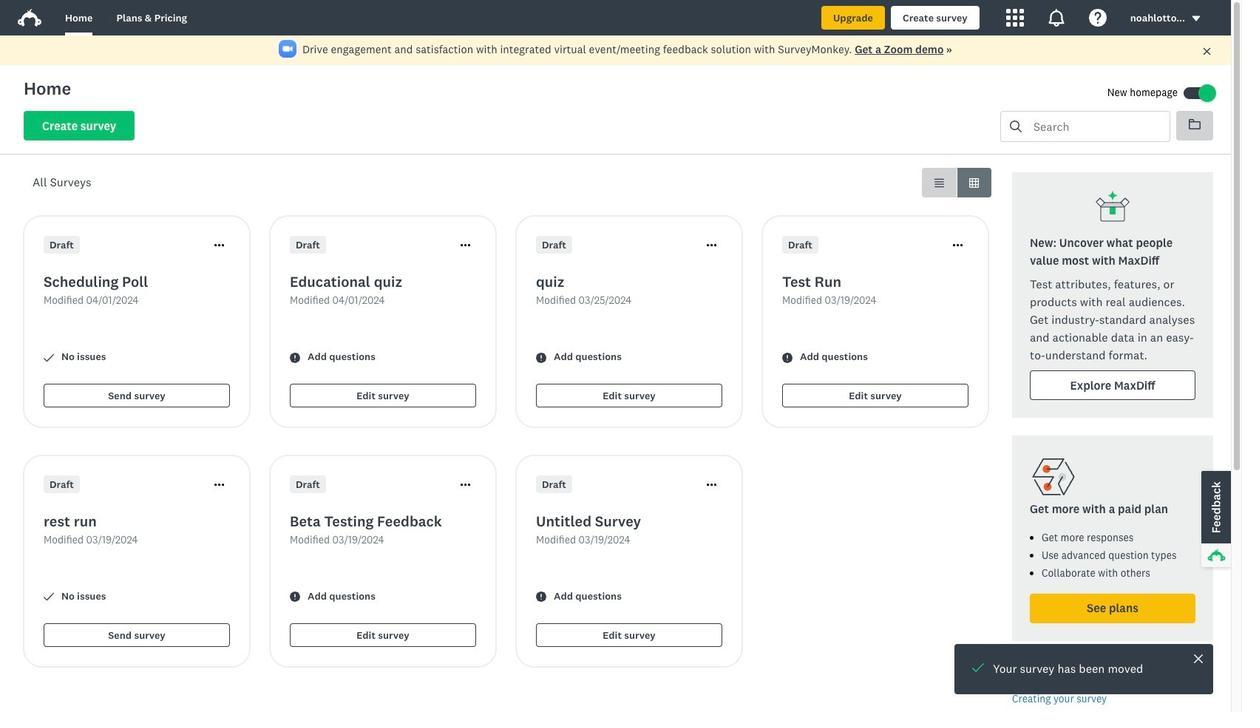 Task type: describe. For each thing, give the bounding box(es) containing it.
search image
[[1010, 121, 1022, 132]]

x image
[[1202, 47, 1212, 56]]

notification center icon image
[[1048, 9, 1065, 27]]

max diff icon image
[[1095, 190, 1131, 226]]

folders image
[[1189, 118, 1201, 130]]

search image
[[1010, 121, 1022, 132]]

1 no issues image from the top
[[44, 352, 54, 363]]

1 brand logo image from the top
[[18, 6, 41, 30]]

help icon image
[[1089, 9, 1107, 27]]

close image
[[1194, 654, 1203, 663]]

warning image
[[290, 592, 300, 602]]



Task type: locate. For each thing, give the bounding box(es) containing it.
dropdown arrow icon image
[[1191, 13, 1202, 24], [1193, 16, 1200, 21]]

0 vertical spatial no issues image
[[44, 352, 54, 363]]

2 no issues image from the top
[[44, 592, 54, 602]]

success icon. image
[[972, 662, 984, 674]]

alert
[[955, 644, 1213, 694]]

group
[[922, 168, 992, 197]]

1 vertical spatial no issues image
[[44, 592, 54, 602]]

products icon image
[[1006, 9, 1024, 27], [1006, 9, 1024, 27]]

no issues image
[[44, 352, 54, 363], [44, 592, 54, 602]]

close image
[[1193, 653, 1205, 665]]

folders image
[[1189, 119, 1201, 129]]

2 brand logo image from the top
[[18, 9, 41, 27]]

response based pricing icon image
[[1030, 453, 1077, 501]]

brand logo image
[[18, 6, 41, 30], [18, 9, 41, 27]]

warning image
[[290, 352, 300, 363], [536, 352, 546, 363], [782, 352, 793, 363], [536, 592, 546, 602]]

Search text field
[[1022, 112, 1170, 141]]



Task type: vqa. For each thing, say whether or not it's contained in the screenshot.
Warning icon
yes



